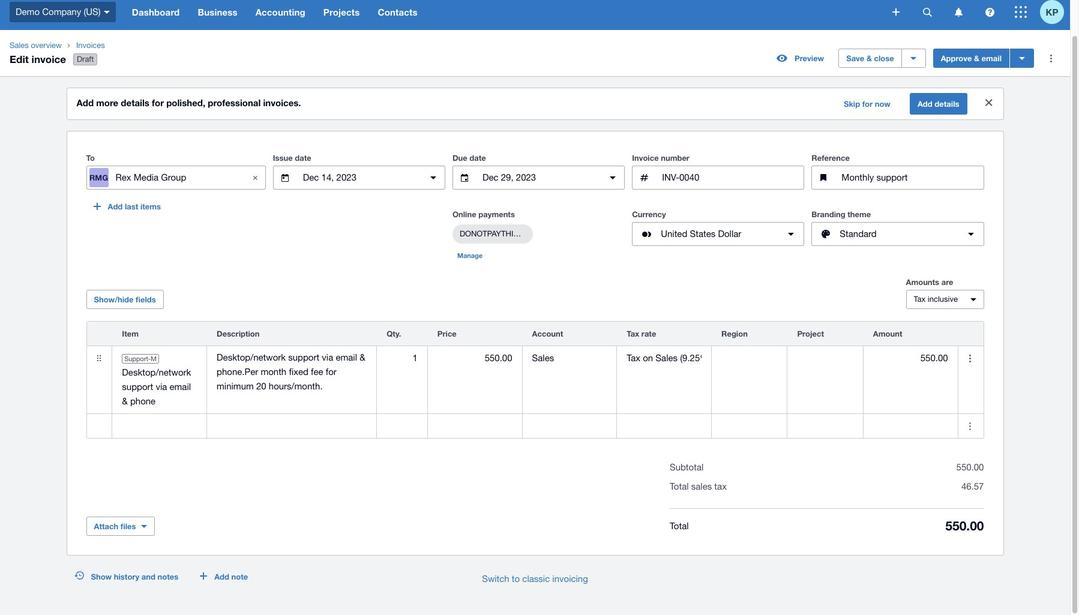 Task type: describe. For each thing, give the bounding box(es) containing it.
show/hide
[[94, 295, 134, 304]]

1 vertical spatial 550.00
[[945, 519, 984, 534]]

add for add details
[[918, 99, 933, 109]]

add details
[[918, 99, 959, 109]]

rate
[[642, 329, 656, 339]]

quantity field for price field related to 2nd description text box
[[377, 415, 427, 438]]

rex
[[116, 172, 131, 182]]

kp
[[1046, 6, 1058, 17]]

standard button
[[812, 222, 984, 246]]

price
[[437, 329, 457, 339]]

more
[[96, 97, 118, 108]]

invoice
[[632, 153, 659, 163]]

tax for tax inclusive
[[914, 295, 926, 304]]

tracking-categories-autocompleter text field
[[712, 347, 787, 370]]

demo company (us) button
[[0, 0, 123, 30]]

and
[[142, 572, 155, 582]]

united states dollar button
[[632, 222, 804, 246]]

save & close
[[846, 53, 894, 63]]

classic
[[522, 574, 550, 584]]

support
[[122, 382, 153, 392]]

svg image inside demo company (us) popup button
[[104, 11, 110, 14]]

(us)
[[84, 6, 101, 17]]

date for due date
[[470, 153, 486, 163]]

Reference text field
[[840, 166, 983, 189]]

accounting button
[[246, 0, 314, 30]]

none field project-autocompleter
[[788, 346, 863, 370]]

email inside button
[[982, 53, 1002, 63]]

currency
[[632, 210, 666, 219]]

united
[[661, 229, 687, 239]]

price field for second description text box from the bottom of the invoice line item list element on the bottom
[[428, 347, 522, 370]]

m
[[151, 355, 157, 363]]

invoices
[[76, 41, 105, 50]]

0 horizontal spatial svg image
[[923, 8, 932, 17]]

are
[[942, 277, 953, 287]]

projects button
[[314, 0, 369, 30]]

theme
[[848, 210, 871, 219]]

subtotal
[[670, 462, 704, 472]]

project
[[797, 329, 824, 339]]

sales overview
[[10, 41, 62, 50]]

issue date
[[273, 153, 311, 163]]

add for add more details for polished, professional invoices.
[[77, 97, 94, 108]]

states
[[690, 229, 716, 239]]

show/hide fields button
[[86, 290, 164, 309]]

total sales tax
[[670, 481, 727, 492]]

switch to classic invoicing
[[482, 574, 588, 584]]

edit invoice
[[10, 53, 66, 65]]

add last items
[[108, 202, 161, 211]]

tax rate
[[627, 329, 656, 339]]

manage button
[[453, 249, 487, 263]]

to
[[512, 574, 520, 584]]

Invoice number text field
[[661, 166, 804, 189]]

tax inclusive button
[[906, 290, 984, 309]]

invoices link
[[71, 40, 121, 52]]

quantity field for price field related to second description text box from the bottom of the invoice line item list element on the bottom
[[377, 347, 427, 370]]

business
[[198, 7, 237, 17]]

support-
[[124, 355, 151, 363]]

amounts
[[906, 277, 939, 287]]

2 horizontal spatial svg image
[[1015, 6, 1027, 18]]

add more details for polished, professional invoices. status
[[67, 88, 1003, 120]]

preview
[[795, 53, 824, 63]]

Account text field
[[522, 347, 617, 370]]

& inside support-m desktop/network support via email & phone
[[122, 396, 128, 406]]

invoice number element
[[632, 166, 804, 190]]

save
[[846, 53, 864, 63]]

add last items button
[[86, 197, 168, 216]]

1 horizontal spatial svg image
[[955, 8, 962, 17]]

amount field for price field related to second description text box from the bottom of the invoice line item list element on the bottom's more line item options image
[[864, 347, 958, 370]]

invoicing
[[552, 574, 588, 584]]

approve
[[941, 53, 972, 63]]

online
[[453, 210, 476, 219]]

add more details for polished, professional invoices.
[[77, 97, 301, 108]]

attach files button
[[86, 517, 155, 536]]

kp button
[[1040, 0, 1070, 30]]

contacts button
[[369, 0, 427, 30]]

draft
[[77, 55, 94, 64]]

files
[[121, 522, 136, 531]]

none field tracking-categories-autocompleter
[[712, 346, 787, 370]]

account
[[532, 329, 563, 339]]

email inside support-m desktop/network support via email & phone
[[170, 382, 191, 392]]

1 description text field from the top
[[207, 346, 376, 398]]

show
[[91, 572, 112, 582]]

rmg
[[89, 173, 108, 183]]

more line item options element
[[958, 322, 983, 346]]

number
[[661, 153, 690, 163]]

dashboard
[[132, 7, 180, 17]]

manage
[[457, 252, 483, 259]]

skip for now
[[844, 99, 891, 109]]

demo
[[16, 6, 40, 17]]

united states dollar
[[661, 229, 741, 239]]

fields
[[136, 295, 156, 304]]

more date options image for issue date
[[421, 166, 445, 190]]

invoices.
[[263, 97, 301, 108]]

to
[[86, 153, 95, 163]]



Task type: locate. For each thing, give the bounding box(es) containing it.
demo company (us)
[[16, 6, 101, 17]]

svg image up the close at the top right of the page
[[892, 8, 900, 16]]

details inside button
[[935, 99, 959, 109]]

branding theme
[[812, 210, 871, 219]]

phone
[[130, 396, 156, 406]]

0 horizontal spatial date
[[295, 153, 311, 163]]

business button
[[189, 0, 246, 30]]

preview button
[[769, 49, 831, 68]]

items
[[140, 202, 161, 211]]

svg image
[[1015, 6, 1027, 18], [923, 8, 932, 17], [955, 8, 962, 17]]

2 more line item options image from the top
[[958, 414, 982, 438]]

contacts
[[378, 7, 418, 17]]

total for total sales tax
[[670, 481, 689, 492]]

Inventory item text field
[[112, 415, 206, 438]]

svg image right (us)
[[104, 11, 110, 14]]

1 vertical spatial tax
[[627, 329, 639, 339]]

1 total from the top
[[670, 481, 689, 492]]

dollar
[[718, 229, 741, 239]]

total down total sales tax
[[670, 521, 689, 531]]

add inside button
[[214, 572, 229, 582]]

for inside skip for now button
[[862, 99, 873, 109]]

none field account
[[522, 346, 617, 370]]

add details button
[[910, 93, 967, 115]]

more line item options image for price field related to 2nd description text box
[[958, 414, 982, 438]]

0 horizontal spatial for
[[152, 97, 164, 108]]

add right now
[[918, 99, 933, 109]]

1 horizontal spatial &
[[867, 53, 872, 63]]

amount field for more line item options image associated with price field related to 2nd description text box
[[864, 415, 958, 438]]

switch to classic invoicing button
[[472, 567, 598, 591]]

rex media group
[[116, 172, 186, 182]]

last
[[125, 202, 138, 211]]

1 vertical spatial description text field
[[207, 415, 376, 438]]

2 description text field from the top
[[207, 415, 376, 438]]

details
[[121, 97, 149, 108], [935, 99, 959, 109]]

standard
[[840, 229, 877, 239]]

details right the more
[[121, 97, 149, 108]]

add for add last items
[[108, 202, 123, 211]]

skip
[[844, 99, 860, 109]]

add note
[[214, 572, 248, 582]]

1 price field from the top
[[428, 347, 522, 370]]

Tax rate text field
[[617, 347, 711, 370]]

0 horizontal spatial close image
[[243, 166, 267, 190]]

total for total
[[670, 521, 689, 531]]

date for issue date
[[295, 153, 311, 163]]

Issue date text field
[[302, 166, 416, 189]]

none field inventory item
[[112, 414, 206, 438]]

add
[[77, 97, 94, 108], [918, 99, 933, 109], [108, 202, 123, 211], [214, 572, 229, 582]]

branding
[[812, 210, 845, 219]]

add left note
[[214, 572, 229, 582]]

date right issue
[[295, 153, 311, 163]]

0 horizontal spatial tax
[[627, 329, 639, 339]]

group
[[161, 172, 186, 182]]

2 horizontal spatial svg image
[[985, 8, 994, 17]]

none field tax rate
[[617, 346, 711, 370]]

close image
[[977, 91, 1001, 115], [243, 166, 267, 190]]

2 quantity field from the top
[[377, 415, 427, 438]]

Quantity field
[[377, 347, 427, 370], [377, 415, 427, 438]]

0 horizontal spatial email
[[170, 382, 191, 392]]

1 horizontal spatial details
[[935, 99, 959, 109]]

date
[[295, 153, 311, 163], [470, 153, 486, 163]]

more line item options image for price field related to second description text box from the bottom of the invoice line item list element on the bottom
[[958, 346, 982, 370]]

0 vertical spatial quantity field
[[377, 347, 427, 370]]

0 vertical spatial price field
[[428, 347, 522, 370]]

desktop/network
[[122, 367, 191, 378]]

region
[[721, 329, 748, 339]]

& for email
[[974, 53, 980, 63]]

Amount field
[[864, 347, 958, 370], [864, 415, 958, 438]]

more date options image for due date
[[601, 166, 625, 190]]

online payments
[[453, 210, 515, 219]]

1 vertical spatial more line item options image
[[958, 414, 982, 438]]

0 horizontal spatial &
[[122, 396, 128, 406]]

& left phone
[[122, 396, 128, 406]]

1 date from the left
[[295, 153, 311, 163]]

details down approve
[[935, 99, 959, 109]]

0 horizontal spatial svg image
[[104, 11, 110, 14]]

add inside button
[[918, 99, 933, 109]]

add inside button
[[108, 202, 123, 211]]

due date
[[453, 153, 486, 163]]

payments
[[479, 210, 515, 219]]

close
[[874, 53, 894, 63]]

tax left rate
[[627, 329, 639, 339]]

tax
[[714, 481, 727, 492]]

note
[[231, 572, 248, 582]]

edit
[[10, 53, 29, 65]]

more line item options image
[[958, 346, 982, 370], [958, 414, 982, 438]]

1 horizontal spatial date
[[470, 153, 486, 163]]

via
[[156, 382, 167, 392]]

more date options image
[[421, 166, 445, 190], [601, 166, 625, 190]]

email
[[982, 53, 1002, 63], [170, 382, 191, 392]]

svg image
[[985, 8, 994, 17], [892, 8, 900, 16], [104, 11, 110, 14]]

1 vertical spatial amount field
[[864, 415, 958, 438]]

& right approve
[[974, 53, 980, 63]]

professional
[[208, 97, 261, 108]]

reference
[[812, 153, 850, 163]]

amount
[[873, 329, 902, 339]]

for left polished,
[[152, 97, 164, 108]]

accounting
[[255, 7, 305, 17]]

invoice line item list element
[[86, 321, 984, 439]]

attach
[[94, 522, 118, 531]]

project-autocompleter text field
[[788, 347, 863, 370]]

tax inclusive
[[914, 295, 958, 304]]

0 vertical spatial close image
[[977, 91, 1001, 115]]

1 horizontal spatial close image
[[977, 91, 1001, 115]]

2 more date options image from the left
[[601, 166, 625, 190]]

drag and drop line image
[[87, 346, 111, 370]]

add note button
[[193, 567, 255, 586]]

price field for 2nd description text box
[[428, 415, 522, 438]]

attach files
[[94, 522, 136, 531]]

close image inside add more details for polished, professional invoices. status
[[977, 91, 1001, 115]]

projects
[[323, 7, 360, 17]]

1 horizontal spatial svg image
[[892, 8, 900, 16]]

company
[[42, 6, 81, 17]]

approve & email
[[941, 53, 1002, 63]]

tax for tax rate
[[627, 329, 639, 339]]

add left the more
[[77, 97, 94, 108]]

approve & email button
[[933, 49, 1010, 68]]

0 vertical spatial more line item options image
[[958, 346, 982, 370]]

description
[[217, 329, 260, 339]]

add left last
[[108, 202, 123, 211]]

sales
[[10, 41, 29, 50]]

0 horizontal spatial more date options image
[[421, 166, 445, 190]]

1 vertical spatial email
[[170, 382, 191, 392]]

Price field
[[428, 347, 522, 370], [428, 415, 522, 438]]

2 price field from the top
[[428, 415, 522, 438]]

issue
[[273, 153, 293, 163]]

now
[[875, 99, 891, 109]]

qty.
[[387, 329, 401, 339]]

dashboard link
[[123, 0, 189, 30]]

2 total from the top
[[670, 521, 689, 531]]

1 amount field from the top
[[864, 347, 958, 370]]

0 vertical spatial email
[[982, 53, 1002, 63]]

0 horizontal spatial details
[[121, 97, 149, 108]]

1 horizontal spatial email
[[982, 53, 1002, 63]]

0 vertical spatial amount field
[[864, 347, 958, 370]]

polished,
[[166, 97, 205, 108]]

amounts are
[[906, 277, 953, 287]]

0 vertical spatial 550.00
[[956, 462, 984, 472]]

skip for now button
[[837, 94, 898, 114]]

due
[[453, 153, 467, 163]]

date right due
[[470, 153, 486, 163]]

1 quantity field from the top
[[377, 347, 427, 370]]

tax down "amounts"
[[914, 295, 926, 304]]

tax
[[914, 295, 926, 304], [627, 329, 639, 339]]

0 vertical spatial total
[[670, 481, 689, 492]]

550.00 up 46.57
[[956, 462, 984, 472]]

add for add note
[[214, 572, 229, 582]]

0 vertical spatial description text field
[[207, 346, 376, 398]]

None field
[[112, 346, 206, 414], [522, 346, 617, 370], [617, 346, 711, 370], [712, 346, 787, 370], [788, 346, 863, 370], [112, 414, 206, 438], [112, 346, 206, 414]]

email right approve
[[982, 53, 1002, 63]]

1 vertical spatial close image
[[243, 166, 267, 190]]

2 date from the left
[[470, 153, 486, 163]]

& right "save"
[[867, 53, 872, 63]]

1 more date options image from the left
[[421, 166, 445, 190]]

item
[[122, 329, 139, 339]]

Description text field
[[207, 346, 376, 398], [207, 415, 376, 438]]

email right via
[[170, 382, 191, 392]]

tax inside 'tax inclusive' popup button
[[914, 295, 926, 304]]

show/hide fields
[[94, 295, 156, 304]]

show history and notes button
[[67, 567, 186, 586]]

1 more line item options image from the top
[[958, 346, 982, 370]]

invoice
[[32, 53, 66, 65]]

for left now
[[862, 99, 873, 109]]

more invoice options image
[[1039, 46, 1063, 70]]

2 horizontal spatial &
[[974, 53, 980, 63]]

550.00 down 46.57
[[945, 519, 984, 534]]

invoice number
[[632, 153, 690, 163]]

tax inside invoice line item list element
[[627, 329, 639, 339]]

1 vertical spatial quantity field
[[377, 415, 427, 438]]

1 vertical spatial price field
[[428, 415, 522, 438]]

support-m desktop/network support via email & phone
[[122, 355, 191, 406]]

for
[[152, 97, 164, 108], [862, 99, 873, 109]]

history
[[114, 572, 139, 582]]

& for close
[[867, 53, 872, 63]]

1 vertical spatial total
[[670, 521, 689, 531]]

total down subtotal
[[670, 481, 689, 492]]

Due date text field
[[481, 166, 596, 189]]

notes
[[158, 572, 178, 582]]

1 horizontal spatial tax
[[914, 295, 926, 304]]

inclusive
[[928, 295, 958, 304]]

svg image up approve & email button
[[985, 8, 994, 17]]

1 horizontal spatial more date options image
[[601, 166, 625, 190]]

2 amount field from the top
[[864, 415, 958, 438]]

0 vertical spatial tax
[[914, 295, 926, 304]]

1 horizontal spatial for
[[862, 99, 873, 109]]

show history and notes
[[91, 572, 178, 582]]

overview
[[31, 41, 62, 50]]



Task type: vqa. For each thing, say whether or not it's contained in the screenshot.
Cost price 20.00
no



